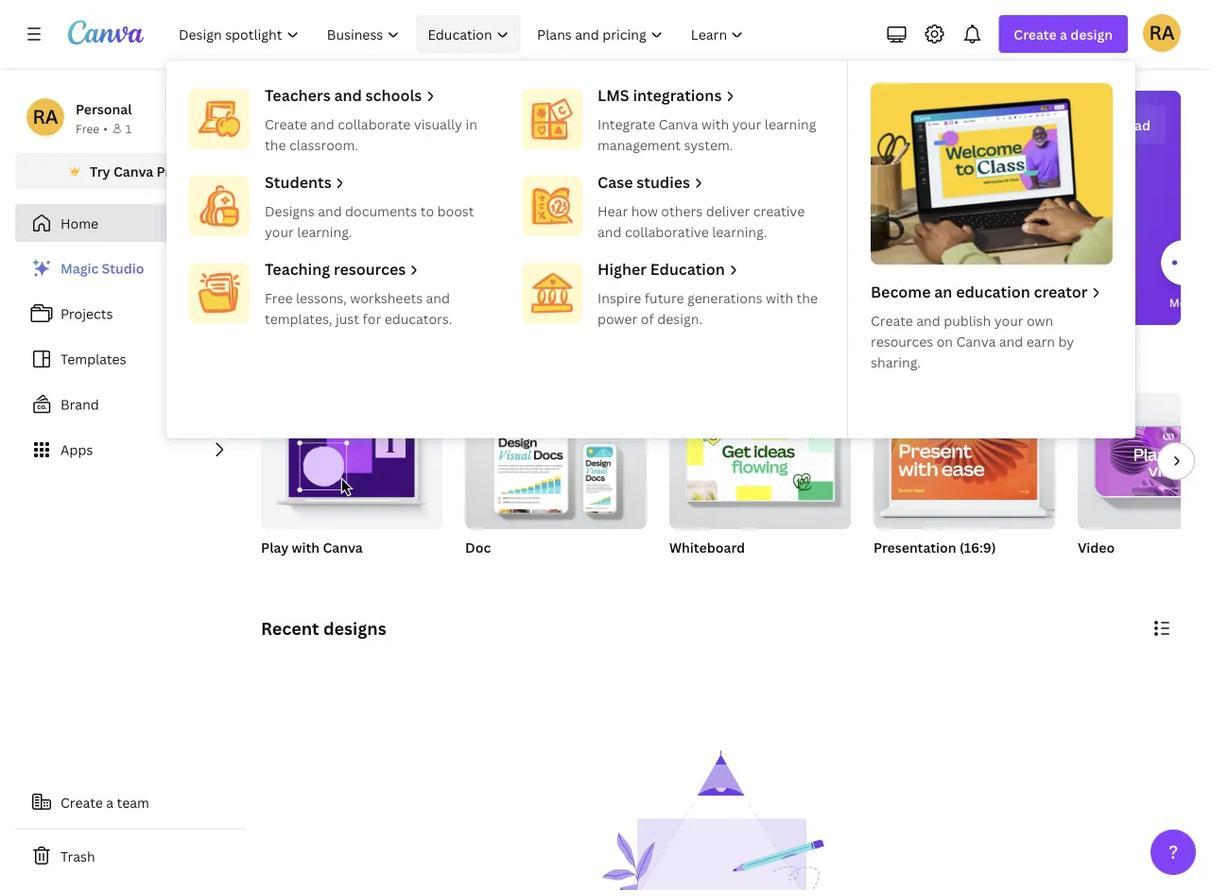 Task type: describe. For each thing, give the bounding box(es) containing it.
designs and documents to boost your learning.
[[265, 202, 474, 241]]

learning. inside designs and documents to boost your learning.
[[297, 223, 352, 241]]

others
[[661, 202, 703, 220]]

own
[[1027, 312, 1054, 330]]

inspire
[[598, 289, 641, 307]]

whiteboard group
[[670, 393, 851, 581]]

education inside menu
[[650, 259, 725, 279]]

for
[[363, 310, 381, 328]]

create a team button
[[15, 784, 246, 822]]

by
[[1059, 332, 1074, 350]]

docs button
[[393, 227, 439, 325]]

hear
[[598, 202, 628, 220]]

templates
[[61, 350, 126, 368]]

and down print
[[917, 312, 941, 330]]

and inside designs and documents to boost your learning.
[[318, 202, 342, 220]]

integrate canva with your learning management system.
[[598, 115, 816, 154]]

brand
[[61, 396, 99, 414]]

visually
[[414, 115, 462, 133]]

teachers
[[265, 85, 331, 105]]

deliver
[[706, 202, 750, 220]]

websites
[[1049, 295, 1099, 310]]

play with canva
[[261, 539, 363, 557]]

for you
[[286, 295, 327, 310]]

create for create a team
[[61, 794, 103, 812]]

canva inside create and publish your own resources on canva and earn by sharing.
[[956, 332, 996, 350]]

try canva pro
[[90, 162, 179, 180]]

media
[[746, 295, 780, 310]]

the inside create and collaborate visually in the classroom.
[[265, 136, 286, 154]]

video group
[[1078, 393, 1211, 581]]

whiteboard unlimited
[[670, 539, 745, 579]]

for you button
[[284, 227, 329, 325]]

studio
[[102, 260, 144, 278]]

collaborate
[[338, 115, 411, 133]]

a for team
[[106, 794, 114, 812]]

home link
[[15, 204, 246, 242]]

what will you design today?
[[515, 113, 928, 154]]

with inside integrate canva with your learning management system.
[[702, 115, 729, 133]]

videos button
[[832, 227, 878, 325]]

1 vertical spatial design
[[718, 113, 815, 154]]

docs
[[402, 295, 430, 310]]

whiteboards button
[[490, 227, 561, 325]]

apps link
[[15, 431, 246, 469]]

power
[[598, 310, 638, 328]]

with inside group
[[292, 539, 320, 557]]

doc group
[[465, 393, 647, 581]]

try canva pro button
[[15, 153, 246, 189]]

whiteboard
[[670, 539, 745, 557]]

create and publish your own resources on canva and earn by sharing.
[[871, 312, 1074, 371]]

social
[[710, 295, 743, 310]]

canva inside integrate canva with your learning management system.
[[659, 115, 698, 133]]

education
[[956, 282, 1031, 302]]

group for video
[[1078, 393, 1211, 530]]

top level navigation element
[[166, 15, 1136, 439]]

ruby anderson element
[[26, 98, 64, 136]]

create for create a design
[[1014, 25, 1057, 43]]

free lessons, worksheets and templates, just for educators.
[[265, 289, 452, 328]]

creator
[[1034, 282, 1088, 302]]

hear how others deliver creative and collaborative learning.
[[598, 202, 805, 241]]

creative
[[753, 202, 805, 220]]

personal
[[76, 100, 132, 118]]

design.
[[657, 310, 703, 328]]

lms
[[598, 85, 629, 105]]

websites button
[[1049, 227, 1099, 325]]

create a team
[[61, 794, 149, 812]]

your for lms integrations
[[732, 115, 762, 133]]

presentation (16:9) group
[[874, 393, 1055, 581]]

print products button
[[925, 227, 1004, 325]]

learning. inside hear how others deliver creative and collaborative learning.
[[712, 223, 767, 241]]

integrations
[[633, 85, 722, 105]]

future
[[645, 289, 684, 307]]

the inside 'inspire future generations with the power of design.'
[[797, 289, 818, 307]]

brand link
[[15, 386, 246, 424]]

canva inside group
[[323, 539, 363, 557]]

upload button
[[1089, 106, 1166, 144]]

unlimited
[[670, 563, 723, 579]]

inspire future generations with the power of design.
[[598, 289, 818, 328]]

whiteboards
[[490, 295, 561, 310]]

teaching resources
[[265, 259, 406, 279]]

create a design
[[1014, 25, 1113, 43]]

and inside free lessons, worksheets and templates, just for educators.
[[426, 289, 450, 307]]

schools
[[366, 85, 422, 105]]

new
[[202, 262, 225, 275]]

publish
[[944, 312, 991, 330]]

education inside dropdown button
[[428, 25, 492, 43]]

products
[[954, 295, 1004, 310]]

more
[[1170, 295, 1198, 310]]



Task type: locate. For each thing, give the bounding box(es) containing it.
design
[[1071, 25, 1113, 43], [718, 113, 815, 154]]

today?
[[821, 113, 928, 154]]

print
[[925, 295, 952, 310]]

and right designs
[[318, 202, 342, 220]]

free left •
[[76, 121, 100, 136]]

1
[[126, 121, 132, 136]]

your down designs
[[265, 223, 294, 241]]

classroom.
[[289, 136, 358, 154]]

home
[[61, 214, 98, 232]]

education menu
[[166, 61, 1136, 439]]

projects
[[61, 305, 113, 323]]

your
[[732, 115, 762, 133], [265, 223, 294, 241], [995, 312, 1024, 330]]

you
[[656, 113, 712, 154], [307, 295, 327, 310]]

1 vertical spatial with
[[766, 289, 794, 307]]

your left the own
[[995, 312, 1024, 330]]

magic studio
[[61, 260, 144, 278]]

design left ra dropdown button
[[1071, 25, 1113, 43]]

0 vertical spatial you
[[656, 113, 712, 154]]

the up students
[[265, 136, 286, 154]]

None search field
[[437, 176, 1005, 214]]

pro
[[157, 162, 179, 180]]

the
[[265, 136, 286, 154], [797, 289, 818, 307]]

canva right play in the bottom left of the page
[[323, 539, 363, 557]]

1 horizontal spatial learning.
[[712, 223, 767, 241]]

create for create and collaborate visually in the classroom.
[[265, 115, 307, 133]]

0 horizontal spatial learning.
[[297, 223, 352, 241]]

studies
[[637, 172, 690, 192]]

social media button
[[710, 227, 780, 325]]

4 group from the left
[[1078, 393, 1211, 530]]

try
[[90, 162, 110, 180]]

become
[[871, 282, 931, 302]]

0 vertical spatial resources
[[334, 259, 406, 279]]

recent
[[261, 617, 319, 640]]

system.
[[684, 136, 733, 154]]

1 learning. from the left
[[297, 223, 352, 241]]

and inside hear how others deliver creative and collaborative learning.
[[598, 223, 622, 241]]

educators.
[[385, 310, 452, 328]]

will
[[601, 113, 650, 154]]

of
[[641, 310, 654, 328]]

2 vertical spatial with
[[292, 539, 320, 557]]

canva down integrations
[[659, 115, 698, 133]]

1 horizontal spatial your
[[732, 115, 762, 133]]

0 horizontal spatial resources
[[334, 259, 406, 279]]

and inside create and collaborate visually in the classroom.
[[310, 115, 335, 133]]

1 vertical spatial the
[[797, 289, 818, 307]]

templates,
[[265, 310, 332, 328]]

free •
[[76, 121, 108, 136]]

ruby anderson image
[[1143, 14, 1181, 52], [1143, 14, 1181, 52]]

trash
[[61, 848, 95, 866]]

education up in
[[428, 25, 492, 43]]

0 horizontal spatial design
[[718, 113, 815, 154]]

apps
[[61, 441, 93, 459]]

designs
[[323, 617, 386, 640]]

0 horizontal spatial your
[[265, 223, 294, 241]]

play with canva group
[[261, 393, 443, 558]]

1 horizontal spatial design
[[1071, 25, 1113, 43]]

video
[[1078, 539, 1115, 557]]

free for free •
[[76, 121, 100, 136]]

and up collaborate at left top
[[334, 85, 362, 105]]

0 vertical spatial free
[[76, 121, 100, 136]]

1 vertical spatial a
[[106, 794, 114, 812]]

teachers and schools
[[265, 85, 422, 105]]

create inside create and collaborate visually in the classroom.
[[265, 115, 307, 133]]

case
[[598, 172, 633, 192]]

lessons,
[[296, 289, 347, 307]]

1 horizontal spatial resources
[[871, 332, 934, 350]]

to
[[421, 202, 434, 220]]

canva right try
[[113, 162, 153, 180]]

print products
[[925, 295, 1004, 310]]

and down hear on the top of page
[[598, 223, 622, 241]]

1 horizontal spatial a
[[1060, 25, 1068, 43]]

3 group from the left
[[874, 393, 1055, 530]]

your up system.
[[732, 115, 762, 133]]

group for presentation (16:9)
[[874, 393, 1055, 530]]

resources up worksheets
[[334, 259, 406, 279]]

learning. up 'teaching resources' on the left top of page
[[297, 223, 352, 241]]

a inside dropdown button
[[1060, 25, 1068, 43]]

free up templates,
[[265, 289, 293, 307]]

learning
[[765, 115, 816, 133]]

lms integrations
[[598, 85, 722, 105]]

2 group from the left
[[670, 393, 851, 530]]

1 horizontal spatial education
[[650, 259, 725, 279]]

just
[[336, 310, 359, 328]]

presentations button
[[597, 227, 674, 325]]

videos
[[836, 295, 874, 310]]

and up classroom.
[[310, 115, 335, 133]]

group for whiteboard
[[670, 393, 851, 530]]

recent designs
[[261, 617, 386, 640]]

resources up 'sharing.'
[[871, 332, 934, 350]]

higher education
[[598, 259, 725, 279]]

you inside button
[[307, 295, 327, 310]]

create inside button
[[61, 794, 103, 812]]

a inside button
[[106, 794, 114, 812]]

free
[[76, 121, 100, 136], [265, 289, 293, 307]]

create inside dropdown button
[[1014, 25, 1057, 43]]

design inside 'create a design' dropdown button
[[1071, 25, 1113, 43]]

create and collaborate visually in the classroom.
[[265, 115, 477, 154]]

1 horizontal spatial you
[[656, 113, 712, 154]]

documents
[[345, 202, 417, 220]]

2 vertical spatial your
[[995, 312, 1024, 330]]

integrate
[[598, 115, 656, 133]]

0 vertical spatial education
[[428, 25, 492, 43]]

learning. down the deliver at the right top of page
[[712, 223, 767, 241]]

1 group from the left
[[465, 393, 647, 530]]

upload
[[1104, 116, 1151, 134]]

free for free lessons, worksheets and templates, just for educators.
[[265, 289, 293, 307]]

your inside integrate canva with your learning management system.
[[732, 115, 762, 133]]

0 vertical spatial a
[[1060, 25, 1068, 43]]

(16:9)
[[960, 539, 996, 557]]

create
[[1014, 25, 1057, 43], [265, 115, 307, 133], [871, 312, 913, 330], [61, 794, 103, 812]]

1 vertical spatial education
[[650, 259, 725, 279]]

0 vertical spatial your
[[732, 115, 762, 133]]

for
[[286, 295, 304, 310]]

with inside 'inspire future generations with the power of design.'
[[766, 289, 794, 307]]

the right the media
[[797, 289, 818, 307]]

on
[[937, 332, 953, 350]]

list containing magic studio
[[15, 250, 246, 469]]

education button
[[416, 15, 521, 53]]

list
[[15, 250, 246, 469]]

0 horizontal spatial you
[[307, 295, 327, 310]]

doc
[[465, 539, 491, 557]]

free inside free lessons, worksheets and templates, just for educators.
[[265, 289, 293, 307]]

and up educators.
[[426, 289, 450, 307]]

presentation
[[874, 539, 957, 557]]

canva
[[659, 115, 698, 133], [113, 162, 153, 180], [956, 332, 996, 350], [323, 539, 363, 557]]

design up the creative
[[718, 113, 815, 154]]

teaching
[[265, 259, 330, 279]]

1 vertical spatial your
[[265, 223, 294, 241]]

a for design
[[1060, 25, 1068, 43]]

2 learning. from the left
[[712, 223, 767, 241]]

group for doc
[[465, 393, 647, 530]]

group
[[465, 393, 647, 530], [670, 393, 851, 530], [874, 393, 1055, 530], [1078, 393, 1211, 530]]

0 vertical spatial design
[[1071, 25, 1113, 43]]

1 horizontal spatial free
[[265, 289, 293, 307]]

an
[[935, 282, 953, 302]]

worksheets
[[350, 289, 423, 307]]

presentations
[[597, 295, 674, 310]]

2 horizontal spatial your
[[995, 312, 1024, 330]]

education up future
[[650, 259, 725, 279]]

1 vertical spatial free
[[265, 289, 293, 307]]

with right social
[[766, 289, 794, 307]]

boost
[[437, 202, 474, 220]]

1 vertical spatial resources
[[871, 332, 934, 350]]

designs
[[265, 202, 315, 220]]

and left the earn on the right of the page
[[999, 332, 1023, 350]]

create a design button
[[999, 15, 1128, 53]]

0 vertical spatial with
[[702, 115, 729, 133]]

ruby anderson image
[[26, 98, 64, 136]]

canva inside button
[[113, 162, 153, 180]]

you right for on the top left
[[307, 295, 327, 310]]

what
[[515, 113, 595, 154]]

1 horizontal spatial with
[[702, 115, 729, 133]]

play
[[261, 539, 289, 557]]

•
[[103, 121, 108, 136]]

0 horizontal spatial a
[[106, 794, 114, 812]]

resources inside create and publish your own resources on canva and earn by sharing.
[[871, 332, 934, 350]]

0 horizontal spatial education
[[428, 25, 492, 43]]

presentation (16:9)
[[874, 539, 996, 557]]

collaborative
[[625, 223, 709, 241]]

you down integrations
[[656, 113, 712, 154]]

with right play in the bottom left of the page
[[292, 539, 320, 557]]

magic
[[61, 260, 99, 278]]

create inside create and publish your own resources on canva and earn by sharing.
[[871, 312, 913, 330]]

1 horizontal spatial the
[[797, 289, 818, 307]]

create for create and publish your own resources on canva and earn by sharing.
[[871, 312, 913, 330]]

team
[[117, 794, 149, 812]]

your for become an education creator
[[995, 312, 1024, 330]]

0 horizontal spatial the
[[265, 136, 286, 154]]

your inside designs and documents to boost your learning.
[[265, 223, 294, 241]]

social media
[[710, 295, 780, 310]]

your inside create and publish your own resources on canva and earn by sharing.
[[995, 312, 1024, 330]]

0 horizontal spatial with
[[292, 539, 320, 557]]

sharing.
[[871, 353, 921, 371]]

0 vertical spatial the
[[265, 136, 286, 154]]

projects link
[[15, 295, 246, 333]]

2 horizontal spatial with
[[766, 289, 794, 307]]

become an education creator
[[871, 282, 1088, 302]]

students
[[265, 172, 332, 192]]

canva down publish
[[956, 332, 996, 350]]

generations
[[688, 289, 763, 307]]

more button
[[1161, 227, 1207, 325]]

1 vertical spatial you
[[307, 295, 327, 310]]

with up system.
[[702, 115, 729, 133]]

0 horizontal spatial free
[[76, 121, 100, 136]]



Task type: vqa. For each thing, say whether or not it's contained in the screenshot.


